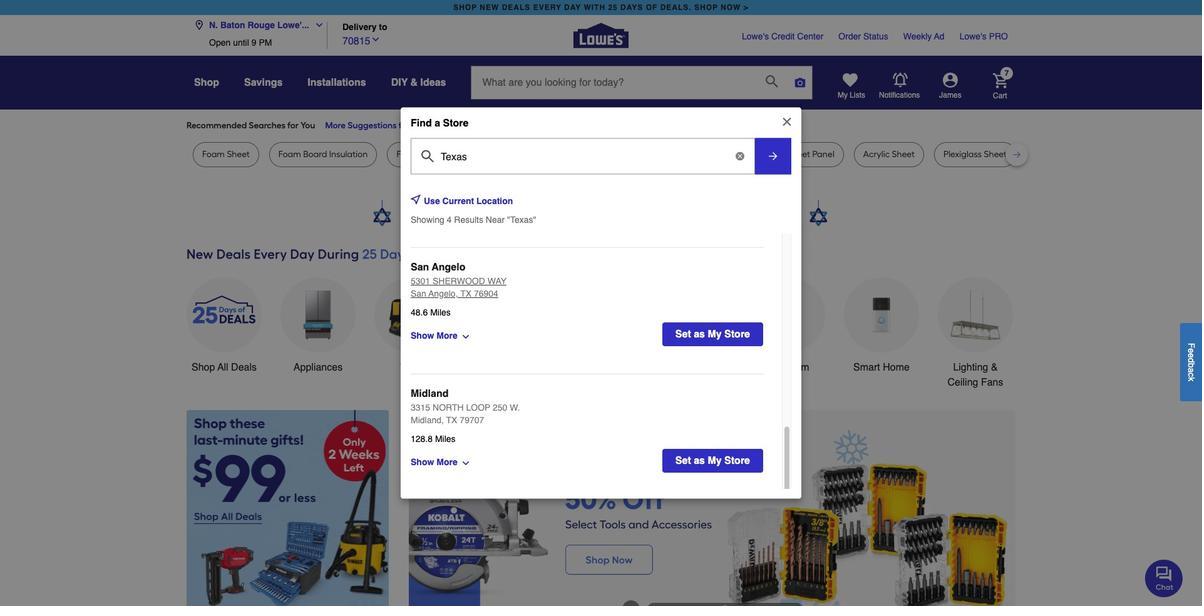 Task type: locate. For each thing, give the bounding box(es) containing it.
1 show from the top
[[411, 331, 434, 341]]

a right find
[[435, 117, 440, 129]]

christmas decorations link
[[469, 277, 544, 390]]

0 horizontal spatial board
[[303, 149, 327, 160]]

tools
[[400, 362, 424, 373], [697, 362, 720, 373]]

1 set from the top
[[676, 329, 691, 341]]

1 show more from the top
[[411, 331, 458, 341]]

foam board insulation
[[279, 149, 368, 160]]

foam down find
[[397, 149, 419, 160]]

0 horizontal spatial tools
[[400, 362, 424, 373]]

0 vertical spatial miles
[[430, 308, 451, 318]]

tools link
[[375, 277, 450, 375]]

ad
[[934, 31, 945, 41]]

tx inside 'midland 3315 north loop 250 w. midland, tx 79707'
[[446, 416, 458, 426]]

2 show from the top
[[411, 458, 434, 468]]

sheet for plexiglass sheet
[[984, 149, 1007, 160]]

credit
[[772, 31, 795, 41]]

2 set as my store from the top
[[676, 456, 750, 467]]

1 horizontal spatial board
[[719, 149, 743, 160]]

shop down open on the top left of page
[[194, 77, 219, 88]]

0 horizontal spatial lowe's
[[742, 31, 769, 41]]

equipment
[[670, 377, 718, 388]]

faucets
[[600, 362, 636, 373]]

appliances link
[[281, 277, 356, 375]]

0 vertical spatial set
[[676, 329, 691, 341]]

2 set from the top
[[676, 456, 691, 467]]

midland 3315 north loop 250 w. midland, tx 79707
[[411, 389, 520, 426]]

a up k
[[1187, 368, 1197, 373]]

0 vertical spatial chevron down image
[[309, 20, 324, 30]]

use current location button
[[424, 187, 533, 215]]

2 horizontal spatial &
[[991, 362, 998, 373]]

1 horizontal spatial pvc
[[702, 149, 717, 160]]

chat invite button image
[[1146, 559, 1184, 597]]

1 san from the top
[[411, 262, 429, 274]]

1 vertical spatial my
[[708, 329, 722, 341]]

arrow right image
[[767, 150, 780, 163]]

for left find
[[399, 120, 410, 131]]

fans
[[981, 377, 1004, 388]]

e up b
[[1187, 353, 1197, 358]]

0 vertical spatial as
[[694, 329, 705, 341]]

show
[[411, 331, 434, 341], [411, 458, 434, 468]]

0 horizontal spatial &
[[411, 77, 418, 88]]

lowe'...
[[277, 20, 309, 30]]

2 board from the left
[[719, 149, 743, 160]]

my for midland
[[708, 456, 722, 467]]

pvc for pvc sheet panel
[[771, 149, 786, 160]]

more down 48.6 miles
[[437, 331, 458, 341]]

acrylic sheet
[[864, 149, 915, 160]]

1 tools from the left
[[400, 362, 424, 373]]

2 horizontal spatial pvc
[[771, 149, 786, 160]]

0 horizontal spatial foam
[[202, 149, 225, 160]]

miles right 128.8
[[435, 435, 456, 445]]

chevron down image
[[309, 20, 324, 30], [370, 34, 381, 44]]

n. baton rouge lowe'... button
[[194, 13, 329, 38]]

f e e d b a c k
[[1187, 343, 1197, 381]]

1 horizontal spatial you
[[412, 120, 427, 131]]

2 shop from the left
[[695, 3, 718, 12]]

3 pvc from the left
[[771, 149, 786, 160]]

chevron right image
[[427, 121, 437, 131]]

1 vertical spatial shop
[[192, 362, 215, 373]]

tx down north
[[446, 416, 458, 426]]

my
[[838, 91, 848, 100], [708, 329, 722, 341], [708, 456, 722, 467]]

to
[[379, 22, 387, 32]]

0 horizontal spatial pvc
[[421, 149, 436, 160]]

1 horizontal spatial chevron down image
[[370, 34, 381, 44]]

2 show more from the top
[[411, 458, 458, 468]]

foam pvc sheet
[[397, 149, 461, 160]]

0 vertical spatial show
[[411, 331, 434, 341]]

miles
[[430, 308, 451, 318], [435, 435, 456, 445]]

tx
[[461, 289, 472, 299], [446, 416, 458, 426]]

& for ideas
[[411, 77, 418, 88]]

1 horizontal spatial tools
[[697, 362, 720, 373]]

1 vertical spatial tx
[[446, 416, 458, 426]]

1 as from the top
[[694, 329, 705, 341]]

you up foam pvc sheet
[[412, 120, 427, 131]]

san down 5301
[[411, 289, 426, 299]]

2 e from the top
[[1187, 353, 1197, 358]]

tools up equipment
[[697, 362, 720, 373]]

"texas"
[[507, 215, 537, 225]]

chevron down image inside n. baton rouge lowe'... 'button'
[[309, 20, 324, 30]]

1 vertical spatial as
[[694, 456, 705, 467]]

shop left all
[[192, 362, 215, 373]]

0 horizontal spatial chevron down image
[[309, 20, 324, 30]]

order
[[839, 31, 861, 41]]

1 for from the left
[[287, 120, 299, 131]]

Zip Code, City, State or Store # text field
[[416, 145, 750, 163]]

board for pvc
[[719, 149, 743, 160]]

& right diy
[[411, 77, 418, 88]]

1 shop from the left
[[454, 3, 477, 12]]

show more down 48.6 miles
[[411, 331, 458, 341]]

1 vertical spatial store
[[725, 329, 750, 341]]

my for san angelo
[[708, 329, 722, 341]]

bathroom
[[766, 362, 810, 373]]

shop for shop all deals
[[192, 362, 215, 373]]

e up d
[[1187, 348, 1197, 353]]

christmas
[[484, 362, 529, 373]]

san angelo link
[[411, 261, 466, 276]]

0 vertical spatial set as my store button
[[663, 323, 764, 347]]

christmas decorations
[[479, 362, 533, 388]]

1 vertical spatial san
[[411, 289, 426, 299]]

location image
[[194, 20, 204, 30]]

center
[[798, 31, 824, 41]]

tx down sherwood
[[461, 289, 472, 299]]

midland,
[[411, 416, 444, 426]]

san up 5301
[[411, 262, 429, 274]]

you
[[301, 120, 315, 131], [412, 120, 427, 131]]

tools up the "midland" "link"
[[400, 362, 424, 373]]

3 sheet from the left
[[788, 149, 811, 160]]

you inside more suggestions for you link
[[412, 120, 427, 131]]

& inside lighting & ceiling fans
[[991, 362, 998, 373]]

1 you from the left
[[301, 120, 315, 131]]

25
[[608, 3, 618, 12]]

weekly ad
[[904, 31, 945, 41]]

0 vertical spatial show more
[[411, 331, 458, 341]]

way
[[488, 277, 507, 287]]

for for searches
[[287, 120, 299, 131]]

0 vertical spatial my
[[838, 91, 848, 100]]

lowe's home improvement notification center image
[[893, 73, 908, 88]]

1 vertical spatial chevron down image
[[370, 34, 381, 44]]

order status
[[839, 31, 889, 41]]

1 horizontal spatial tx
[[461, 289, 472, 299]]

2 tools from the left
[[697, 362, 720, 373]]

3 foam from the left
[[397, 149, 419, 160]]

cart
[[993, 91, 1008, 100]]

show more for 3315
[[411, 458, 458, 468]]

use current location
[[424, 196, 513, 206]]

pvc
[[421, 149, 436, 160], [702, 149, 717, 160], [771, 149, 786, 160]]

savings button
[[244, 71, 283, 94]]

plexiglass sheet
[[944, 149, 1007, 160]]

shop all deals
[[192, 362, 257, 373]]

foam for foam pvc sheet
[[397, 149, 419, 160]]

ideas
[[421, 77, 446, 88]]

2 horizontal spatial foam
[[397, 149, 419, 160]]

board left arrow right image
[[719, 149, 743, 160]]

1 horizontal spatial &
[[723, 362, 730, 373]]

1 lowe's from the left
[[742, 31, 769, 41]]

& right the outdoor
[[723, 362, 730, 373]]

delivery to
[[343, 22, 387, 32]]

more down 128.8 miles
[[437, 458, 458, 468]]

b
[[1187, 363, 1197, 368]]

e
[[1187, 348, 1197, 353], [1187, 353, 1197, 358]]

loop
[[466, 403, 491, 413]]

smart
[[854, 362, 881, 373]]

lowe's for lowe's pro
[[960, 31, 987, 41]]

1 foam from the left
[[202, 149, 225, 160]]

sheet down find a store
[[438, 149, 461, 160]]

1 vertical spatial show more
[[411, 458, 458, 468]]

sheet left 'panel'
[[788, 149, 811, 160]]

sheet right acrylic
[[892, 149, 915, 160]]

0 horizontal spatial a
[[435, 117, 440, 129]]

2 set as my store button from the top
[[663, 450, 764, 474]]

0 vertical spatial more
[[325, 120, 346, 131]]

near
[[486, 215, 505, 225]]

0 vertical spatial set as my store
[[676, 329, 750, 341]]

1 set as my store from the top
[[676, 329, 750, 341]]

more for midland
[[437, 458, 458, 468]]

shop new deals every day with 25 days of deals. shop now >
[[454, 3, 749, 12]]

1 horizontal spatial shop
[[695, 3, 718, 12]]

Search Query text field
[[472, 66, 756, 99]]

appliances
[[294, 362, 343, 373]]

pvc board
[[702, 149, 743, 160]]

set for san angelo
[[676, 329, 691, 341]]

lowe's
[[742, 31, 769, 41], [960, 31, 987, 41]]

None search field
[[471, 66, 813, 111]]

for right searches
[[287, 120, 299, 131]]

board left insulation
[[303, 149, 327, 160]]

lowe's home improvement cart image
[[993, 73, 1008, 88]]

0 vertical spatial san
[[411, 262, 429, 274]]

tools inside outdoor tools & equipment
[[697, 362, 720, 373]]

show more
[[411, 331, 458, 341], [411, 458, 458, 468]]

48.6
[[411, 308, 428, 318]]

shop left new
[[454, 3, 477, 12]]

foam down recommended
[[202, 149, 225, 160]]

0 vertical spatial store
[[443, 117, 469, 129]]

home
[[883, 362, 910, 373]]

deals
[[231, 362, 257, 373]]

show down 48.6 at the bottom left
[[411, 331, 434, 341]]

2 as from the top
[[694, 456, 705, 467]]

0 horizontal spatial tx
[[446, 416, 458, 426]]

0 vertical spatial tx
[[461, 289, 472, 299]]

1 horizontal spatial foam
[[279, 149, 301, 160]]

4 sheet from the left
[[892, 149, 915, 160]]

1 board from the left
[[303, 149, 327, 160]]

0 vertical spatial shop
[[194, 77, 219, 88]]

0 horizontal spatial for
[[287, 120, 299, 131]]

2 vertical spatial my
[[708, 456, 722, 467]]

sheet right plexiglass
[[984, 149, 1007, 160]]

deals.
[[661, 3, 692, 12]]

& up fans
[[991, 362, 998, 373]]

1 sheet from the left
[[227, 149, 250, 160]]

recommended
[[187, 120, 247, 131]]

shop
[[194, 77, 219, 88], [192, 362, 215, 373]]

&
[[411, 77, 418, 88], [723, 362, 730, 373], [991, 362, 998, 373]]

1 horizontal spatial lowe's
[[960, 31, 987, 41]]

lowe's left "pro" at the right top of the page
[[960, 31, 987, 41]]

foam down searches
[[279, 149, 301, 160]]

5301
[[411, 277, 430, 287]]

1 vertical spatial show
[[411, 458, 434, 468]]

tx for midland
[[446, 416, 458, 426]]

1 vertical spatial set as my store
[[676, 456, 750, 467]]

1 vertical spatial set
[[676, 456, 691, 467]]

2 you from the left
[[412, 120, 427, 131]]

board for foam
[[303, 149, 327, 160]]

set as my store button for san angelo
[[663, 323, 764, 347]]

0 horizontal spatial shop
[[454, 3, 477, 12]]

2 san from the top
[[411, 289, 426, 299]]

more inside 'recommended searches for you' heading
[[325, 120, 346, 131]]

lowe's pro
[[960, 31, 1008, 41]]

1 vertical spatial more
[[437, 331, 458, 341]]

show down 128.8
[[411, 458, 434, 468]]

day
[[564, 3, 581, 12]]

show more down 128.8 miles
[[411, 458, 458, 468]]

camera image
[[795, 76, 807, 89]]

9
[[252, 38, 256, 48]]

you up foam board insulation
[[301, 120, 315, 131]]

lowe's for lowe's credit center
[[742, 31, 769, 41]]

miles for angelo
[[430, 308, 451, 318]]

more up foam board insulation
[[325, 120, 346, 131]]

sheet down recommended searches for you
[[227, 149, 250, 160]]

5 sheet from the left
[[984, 149, 1007, 160]]

2 vertical spatial more
[[437, 458, 458, 468]]

0 horizontal spatial you
[[301, 120, 315, 131]]

chevron down image down to
[[370, 34, 381, 44]]

1 horizontal spatial a
[[1187, 368, 1197, 373]]

2 for from the left
[[399, 120, 410, 131]]

1 vertical spatial set as my store button
[[663, 450, 764, 474]]

you for more suggestions for you
[[412, 120, 427, 131]]

delivery
[[343, 22, 377, 32]]

1 set as my store button from the top
[[663, 323, 764, 347]]

more for san
[[437, 331, 458, 341]]

2 vertical spatial store
[[725, 456, 750, 467]]

foam for foam sheet
[[202, 149, 225, 160]]

chevron down image left "delivery"
[[309, 20, 324, 30]]

new deals every day during 25 days of deals image
[[187, 244, 1016, 265]]

pvc for pvc board
[[702, 149, 717, 160]]

showing                                      4                                     results near "texas"
[[411, 215, 537, 225]]

days
[[621, 3, 643, 12]]

find a store
[[411, 117, 469, 129]]

kitchen faucets
[[564, 362, 636, 373]]

2 pvc from the left
[[702, 149, 717, 160]]

& inside button
[[411, 77, 418, 88]]

1 horizontal spatial for
[[399, 120, 410, 131]]

san
[[411, 262, 429, 274], [411, 289, 426, 299]]

miles down angelo,
[[430, 308, 451, 318]]

2 foam from the left
[[279, 149, 301, 160]]

1 vertical spatial miles
[[435, 435, 456, 445]]

lowe's credit center
[[742, 31, 824, 41]]

2 lowe's from the left
[[960, 31, 987, 41]]

tx inside san angelo 5301 sherwood way san angelo, tx 76904
[[461, 289, 472, 299]]

store
[[443, 117, 469, 129], [725, 329, 750, 341], [725, 456, 750, 467]]

location
[[477, 196, 513, 206]]

1 vertical spatial a
[[1187, 368, 1197, 373]]

miles for 3315
[[435, 435, 456, 445]]

recommended searches for you heading
[[187, 120, 1016, 132]]

lowe's left credit
[[742, 31, 769, 41]]

san angelo 5301 sherwood way san angelo, tx 76904
[[411, 262, 507, 299]]

chevron down image inside "70815" button
[[370, 34, 381, 44]]

shop left now
[[695, 3, 718, 12]]

tx for san angelo
[[461, 289, 472, 299]]



Task type: vqa. For each thing, say whether or not it's contained in the screenshot.
The Lowe'S for Lowe's PRO
yes



Task type: describe. For each thing, give the bounding box(es) containing it.
1 pvc from the left
[[421, 149, 436, 160]]

up to 50 percent off select tools and accessories. image
[[409, 410, 1016, 606]]

k
[[1187, 377, 1197, 381]]

pvc sheet panel
[[771, 149, 835, 160]]

smart home
[[854, 362, 910, 373]]

panel
[[813, 149, 835, 160]]

find
[[411, 117, 432, 129]]

1 e from the top
[[1187, 348, 1197, 353]]

n.
[[209, 20, 218, 30]]

my lists
[[838, 91, 866, 100]]

store for san angelo
[[725, 329, 750, 341]]

open until 9 pm
[[209, 38, 272, 48]]

70815 button
[[343, 32, 381, 49]]

as for midland
[[694, 456, 705, 467]]

set as my store for midland
[[676, 456, 750, 467]]

outdoor tools & equipment
[[658, 362, 730, 388]]

lowe's home improvement logo image
[[574, 8, 629, 63]]

open
[[209, 38, 231, 48]]

insulation
[[329, 149, 368, 160]]

diy & ideas button
[[391, 71, 446, 94]]

lists
[[850, 91, 866, 100]]

more suggestions for you link
[[325, 120, 437, 132]]

outdoor
[[658, 362, 694, 373]]

close image
[[781, 116, 794, 128]]

lowe's home improvement lists image
[[843, 73, 858, 88]]

order status link
[[839, 30, 889, 43]]

sheet for acrylic sheet
[[892, 149, 915, 160]]

set as my store for san angelo
[[676, 329, 750, 341]]

store for midland
[[725, 456, 750, 467]]

for for suggestions
[[399, 120, 410, 131]]

lighting
[[954, 362, 989, 373]]

rouge
[[248, 20, 275, 30]]

show for 3315
[[411, 458, 434, 468]]

foam for foam board insulation
[[279, 149, 301, 160]]

a inside button
[[1187, 368, 1197, 373]]

ceiling
[[948, 377, 979, 388]]

2 sheet from the left
[[438, 149, 461, 160]]

kitchen
[[564, 362, 598, 373]]

you for recommended searches for you
[[301, 120, 315, 131]]

foam sheet
[[202, 149, 250, 160]]

as for san angelo
[[694, 329, 705, 341]]

savings
[[244, 77, 283, 88]]

pm
[[259, 38, 272, 48]]

smart home link
[[844, 277, 919, 375]]

w.
[[510, 403, 520, 413]]

use
[[424, 196, 440, 206]]

n. baton rouge lowe'...
[[209, 20, 309, 30]]

show for angelo
[[411, 331, 434, 341]]

d
[[1187, 358, 1197, 363]]

sheet for pvc sheet panel
[[788, 149, 811, 160]]

& inside outdoor tools & equipment
[[723, 362, 730, 373]]

gps image
[[411, 195, 421, 205]]

more suggestions for you
[[325, 120, 427, 131]]

deals
[[502, 3, 531, 12]]

installations button
[[308, 71, 366, 94]]

weekly
[[904, 31, 932, 41]]

pro
[[989, 31, 1008, 41]]

of
[[646, 3, 658, 12]]

with
[[584, 3, 606, 12]]

baton
[[220, 20, 245, 30]]

set for midland
[[676, 456, 691, 467]]

outdoor tools & equipment link
[[656, 277, 732, 390]]

128.8
[[411, 435, 433, 445]]

james
[[940, 91, 962, 100]]

f e e d b a c k button
[[1181, 323, 1203, 401]]

f
[[1187, 343, 1197, 348]]

7
[[1005, 69, 1009, 78]]

shop for shop
[[194, 77, 219, 88]]

results
[[454, 215, 484, 225]]

suggestions
[[348, 120, 397, 131]]

new
[[480, 3, 499, 12]]

diy & ideas
[[391, 77, 446, 88]]

lighting & ceiling fans
[[948, 362, 1004, 388]]

current
[[443, 196, 474, 206]]

79707
[[460, 416, 484, 426]]

search image
[[766, 75, 779, 88]]

plexiglass
[[944, 149, 982, 160]]

0 vertical spatial a
[[435, 117, 440, 129]]

james button
[[921, 73, 981, 100]]

arrow right image
[[993, 520, 1005, 532]]

lowe's pro link
[[960, 30, 1008, 43]]

decorations
[[479, 377, 533, 388]]

shop new deals every day with 25 days of deals. shop now > link
[[451, 0, 751, 15]]

installations
[[308, 77, 366, 88]]

arrow left image
[[420, 520, 432, 532]]

shop these last-minute gifts. $99 or less. quantities are limited and won't last. image
[[187, 410, 389, 606]]

lowe's credit center link
[[742, 30, 824, 43]]

lighting & ceiling fans link
[[938, 277, 1013, 390]]

70815
[[343, 35, 370, 47]]

searches
[[249, 120, 286, 131]]

sheet for foam sheet
[[227, 149, 250, 160]]

every
[[533, 3, 562, 12]]

& for ceiling
[[991, 362, 998, 373]]

my lists link
[[838, 73, 866, 100]]

bathroom link
[[750, 277, 826, 375]]

status
[[864, 31, 889, 41]]

lowe's wishes you and your family a happy hanukkah. image
[[187, 200, 1016, 231]]

recommended searches for you
[[187, 120, 315, 131]]

128.8 miles
[[411, 435, 456, 445]]

sherwood
[[433, 277, 485, 287]]

weekly ad link
[[904, 30, 945, 43]]

48.6 miles
[[411, 308, 451, 318]]

acrylic
[[864, 149, 890, 160]]

set as my store button for midland
[[663, 450, 764, 474]]

show more for angelo
[[411, 331, 458, 341]]



